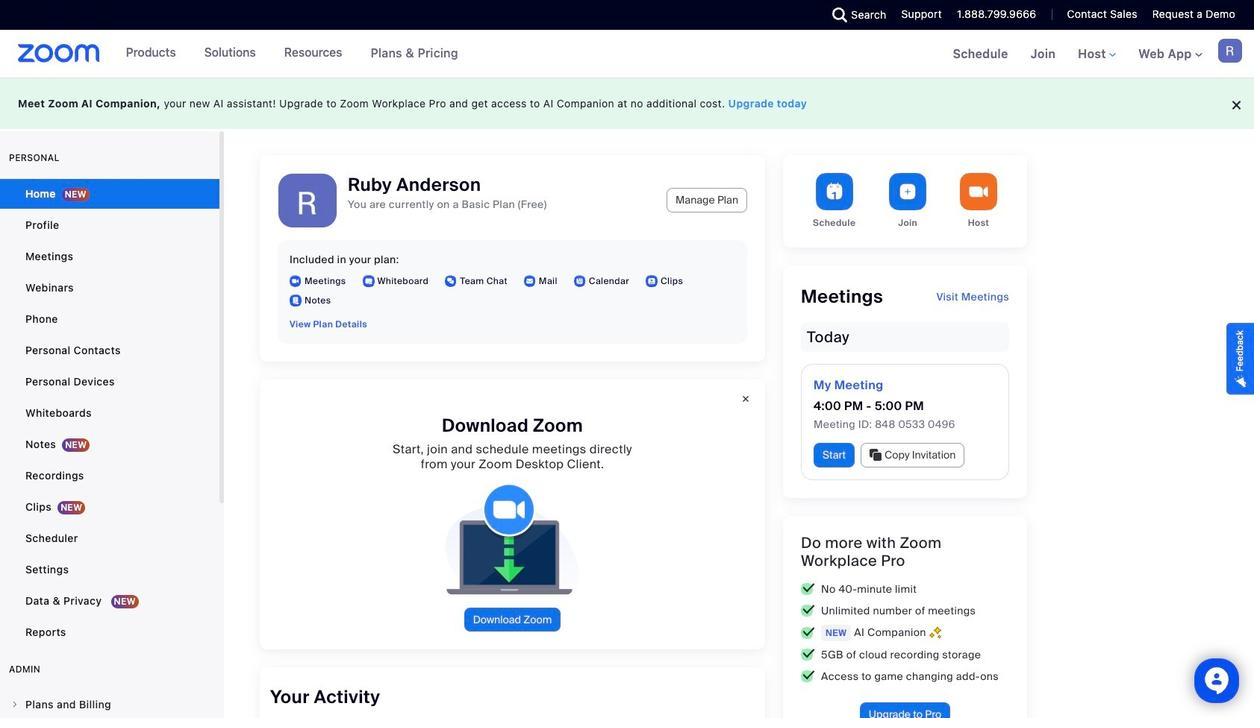 Task type: vqa. For each thing, say whether or not it's contained in the screenshot.
side navigation navigation
no



Task type: describe. For each thing, give the bounding box(es) containing it.
meetings navigation
[[942, 30, 1254, 79]]

check box image
[[801, 606, 815, 618]]

zoom logo image
[[18, 44, 100, 63]]

profile.zoom_meetings image
[[290, 275, 302, 287]]

1 check box image from the top
[[801, 584, 815, 596]]

4 check box image from the top
[[801, 671, 815, 683]]

2 check box image from the top
[[801, 628, 815, 640]]

profile.zoom_whiteboard image
[[362, 275, 374, 287]]

avatar image
[[278, 174, 337, 232]]

profile.zoom_notes image
[[290, 295, 302, 307]]

right image
[[10, 701, 19, 710]]

product information navigation
[[115, 30, 470, 78]]

profile picture image
[[1218, 39, 1242, 63]]

join image
[[889, 173, 926, 210]]

profile.zoom_mail image
[[524, 275, 536, 287]]



Task type: locate. For each thing, give the bounding box(es) containing it.
download zoom image
[[434, 484, 591, 596]]

menu item
[[0, 691, 219, 719]]

3 check box image from the top
[[801, 650, 815, 662]]

banner
[[0, 30, 1254, 79]]

footer
[[0, 78, 1254, 129]]

personal menu menu
[[0, 179, 219, 649]]

host image
[[960, 173, 997, 210]]

profile.zoom_calendar image
[[574, 275, 586, 287]]

check box image
[[801, 584, 815, 596], [801, 628, 815, 640], [801, 650, 815, 662], [801, 671, 815, 683]]

advanced feature image
[[929, 627, 941, 640]]

profile.zoom_team_chat image
[[445, 275, 457, 287]]

schedule image
[[816, 173, 853, 210]]

profile.zoom_clips image
[[646, 275, 658, 287]]



